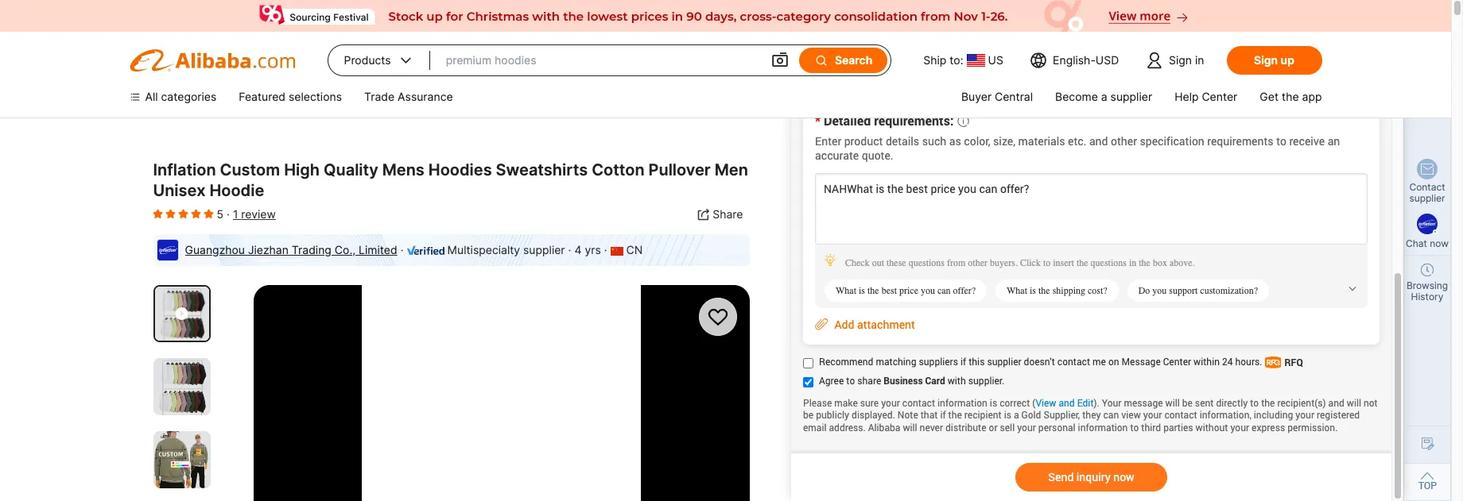 Task type: describe. For each thing, give the bounding box(es) containing it.
become a supplier
[[1055, 90, 1152, 103]]

the
[[1282, 90, 1299, 103]]

inflation custom high quality mens hoodies sweatshirts cotton pullover men unisex hoodie
[[153, 161, 748, 200]]

play fill image
[[175, 306, 188, 322]]


[[397, 52, 414, 68]]

transfer
[[1070, 437, 1112, 450]]

inflation
[[153, 161, 216, 180]]

favorite image
[[706, 305, 730, 329]]

1 favorites filling image from the left
[[153, 208, 163, 220]]

cotton
[[592, 161, 645, 180]]

buyer central
[[961, 90, 1033, 103]]

guangzhou
[[185, 243, 245, 257]]

heat-
[[1040, 437, 1070, 450]]

printing up puff
[[852, 408, 894, 421]]


[[771, 51, 790, 70]]

english-
[[1053, 53, 1096, 67]]

review
[[241, 208, 276, 221]]

sweatshirts
[[496, 161, 588, 180]]

a
[[1101, 90, 1108, 103]]

unisex
[[153, 181, 206, 200]]

3 favorites filling image from the left
[[179, 208, 188, 220]]

puff printing
[[863, 437, 928, 450]]

chat now
[[1406, 238, 1449, 250]]

ship
[[924, 53, 947, 67]]

contact
[[1410, 181, 1445, 193]]

printing methods
[[852, 408, 945, 421]]

become
[[1055, 90, 1098, 103]]

1 review
[[233, 208, 276, 221]]

embossed
[[957, 437, 1012, 450]]

all categories
[[145, 90, 217, 103]]

5
[[217, 208, 223, 221]]

send
[[807, 59, 834, 73]]

custom
[[220, 161, 280, 180]]

trade
[[364, 90, 395, 103]]

premium hoodies text field
[[446, 46, 755, 75]]

featured selections
[[239, 90, 342, 103]]

browsing history
[[1407, 280, 1448, 303]]

categories
[[161, 90, 217, 103]]

$10.23
[[852, 229, 928, 256]]

yrs
[[585, 243, 601, 257]]

co.,
[[335, 243, 356, 257]]

get the app
[[1260, 90, 1322, 103]]

printing right the "transfer"
[[1115, 437, 1155, 450]]

-
[[872, 153, 878, 169]]

share
[[713, 208, 743, 221]]

$10.79
[[1088, 172, 1162, 199]]

high
[[284, 161, 320, 180]]

$11.36
[[965, 172, 1036, 199]]

1 horizontal spatial supplier
[[1111, 90, 1152, 103]]

limited
[[359, 243, 397, 257]]

2 favorites filling image from the left
[[166, 208, 175, 220]]

heat-transfer printing link
[[1029, 429, 1166, 459]]

to:
[[950, 53, 963, 67]]

hoodie
[[209, 181, 264, 200]]

30
[[852, 153, 868, 169]]

mens
[[382, 161, 425, 180]]

history
[[1411, 291, 1444, 303]]

trading
[[292, 243, 332, 257]]

up
[[1281, 53, 1295, 67]]

pullover
[[649, 161, 711, 180]]

featured
[[239, 90, 286, 103]]

selections
[[289, 90, 342, 103]]

embossed link
[[946, 429, 1023, 459]]

help
[[1175, 90, 1199, 103]]

1
[[233, 208, 238, 221]]

english-usd
[[1053, 53, 1119, 67]]



Task type: locate. For each thing, give the bounding box(es) containing it.
search
[[835, 53, 873, 67]]

sign left in
[[1169, 53, 1192, 67]]

hoodies
[[428, 161, 492, 180]]

1 horizontal spatial sign
[[1254, 53, 1278, 67]]

multispecialty supplier
[[447, 243, 565, 257]]

center
[[1202, 90, 1238, 103]]

methods
[[897, 408, 945, 421]]

guangzhou jiezhan trading co., limited link
[[185, 243, 397, 257]]

send inquiry
[[807, 59, 879, 73]]

sign
[[1169, 53, 1192, 67], [1254, 53, 1278, 67]]

total
[[852, 313, 882, 329]]

0 vertical spatial supplier
[[1111, 90, 1152, 103]]

buyer
[[961, 90, 992, 103]]

 search
[[814, 53, 873, 68]]

men
[[715, 161, 748, 180]]

jiezhan
[[248, 243, 289, 257]]

guangzhou jiezhan trading co., limited
[[185, 243, 397, 257]]

heat-transfer printing
[[1040, 437, 1155, 450]]

assurance
[[398, 90, 453, 103]]

contact supplier
[[1410, 181, 1445, 204]]

trade assurance
[[364, 90, 453, 103]]

supplier for multispecialty supplier
[[523, 243, 565, 257]]

0 horizontal spatial favorites filling image
[[153, 208, 163, 220]]

in
[[1195, 53, 1204, 67]]

supplier for contact supplier
[[1410, 192, 1445, 204]]

printing inside "link"
[[888, 437, 928, 450]]

help center
[[1175, 90, 1238, 103]]

inquiry
[[837, 59, 879, 73]]

usd
[[1096, 53, 1119, 67]]

cn
[[626, 243, 643, 257]]

company logo image
[[156, 239, 179, 262]]

supplier
[[1111, 90, 1152, 103], [1410, 192, 1445, 204], [523, 243, 565, 257]]

get
[[1260, 90, 1279, 103]]

1 sign from the left
[[1169, 53, 1192, 67]]

4 yrs
[[575, 243, 601, 257]]

variations total options:
[[852, 291, 933, 329]]

printing
[[852, 408, 894, 421], [888, 437, 928, 450], [1115, 437, 1155, 450]]

puff printing link
[[852, 429, 939, 459]]

2 vertical spatial supplier
[[523, 243, 565, 257]]

sign in
[[1169, 53, 1204, 67]]

variations
[[852, 291, 922, 308]]

4
[[575, 243, 582, 257]]

printing down printing methods
[[888, 437, 928, 450]]

color
[[852, 343, 881, 356]]

central
[[995, 90, 1033, 103]]

sign for sign in
[[1169, 53, 1192, 67]]

0 horizontal spatial sign
[[1169, 53, 1192, 67]]

products 
[[344, 52, 414, 68]]

30 - 199 $11.93
[[852, 153, 923, 199]]

199
[[881, 153, 903, 169]]

browsing
[[1407, 280, 1448, 292]]

ship to:
[[924, 53, 963, 67]]

products
[[344, 53, 391, 67]]

2 horizontal spatial supplier
[[1410, 192, 1445, 204]]

2 horizontal spatial favorites filling image
[[179, 208, 188, 220]]

multispecialty
[[447, 243, 520, 257]]

sign for sign up
[[1254, 53, 1278, 67]]

1 horizontal spatial favorites filling image
[[166, 208, 175, 220]]

supplier right a
[[1111, 90, 1152, 103]]

supplier inside contact supplier
[[1410, 192, 1445, 204]]

favorites filling image
[[153, 208, 163, 220], [166, 208, 175, 220], [179, 208, 188, 220], [191, 208, 201, 220], [191, 208, 201, 220], [204, 208, 214, 220], [204, 208, 214, 220]]

us
[[988, 53, 1003, 67]]

2 sign from the left
[[1254, 53, 1278, 67]]

app
[[1302, 90, 1322, 103]]

0 horizontal spatial supplier
[[523, 243, 565, 257]]

puff
[[863, 437, 885, 450]]


[[814, 53, 829, 68]]

sign up
[[1254, 53, 1295, 67]]

supplier up chat now
[[1410, 192, 1445, 204]]

options:
[[885, 313, 933, 329]]

now
[[1430, 238, 1449, 250]]

sign left the up
[[1254, 53, 1278, 67]]

supplier left 4
[[523, 243, 565, 257]]

1 vertical spatial supplier
[[1410, 192, 1445, 204]]

favorites filling image
[[153, 208, 163, 220], [166, 208, 175, 220], [179, 208, 188, 220]]

$11.93
[[852, 172, 923, 199]]

all
[[145, 90, 158, 103]]

chat
[[1406, 238, 1427, 250]]



Task type: vqa. For each thing, say whether or not it's contained in the screenshot.

yes



